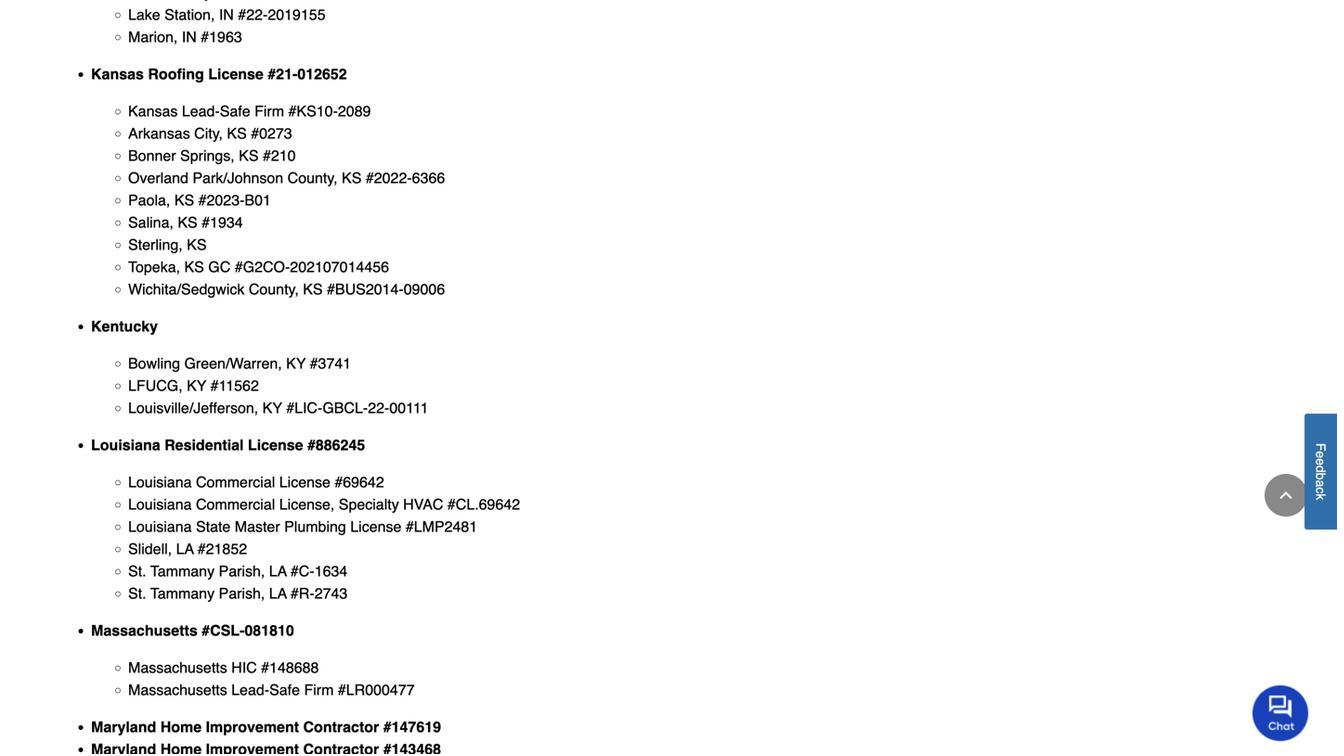 Task type: vqa. For each thing, say whether or not it's contained in the screenshot.
LA to the top
yes



Task type: describe. For each thing, give the bounding box(es) containing it.
#r-
[[291, 585, 315, 603]]

chevron up image
[[1277, 487, 1295, 505]]

#3741
[[310, 355, 351, 372]]

springs,
[[180, 147, 235, 164]]

6366
[[412, 169, 445, 187]]

contractor
[[303, 719, 379, 736]]

#210
[[263, 147, 296, 164]]

#69642
[[335, 474, 384, 491]]

22-
[[368, 400, 389, 417]]

station,
[[164, 6, 215, 23]]

ks right city,
[[227, 125, 247, 142]]

gc
[[208, 259, 231, 276]]

master
[[235, 519, 280, 536]]

2019155
[[268, 6, 326, 23]]

#ks10-
[[288, 103, 338, 120]]

massachusetts for massachusetts hic #148688 massachusetts lead-safe firm #lr000477
[[128, 660, 227, 677]]

012652
[[297, 65, 347, 83]]

#147619
[[383, 719, 441, 736]]

f e e d b a c k
[[1313, 444, 1328, 501]]

#csl-
[[202, 623, 245, 640]]

d
[[1313, 466, 1328, 473]]

salina,
[[128, 214, 174, 231]]

chat invite button image
[[1253, 685, 1309, 742]]

#lmp2481
[[406, 519, 478, 536]]

sterling,
[[128, 236, 183, 253]]

#1963
[[201, 28, 242, 45]]

1 commercial from the top
[[196, 474, 275, 491]]

lake
[[128, 6, 160, 23]]

lfucg,
[[128, 377, 183, 395]]

kansas roofing license #21-012652
[[91, 65, 347, 83]]

2 vertical spatial massachusetts
[[128, 682, 227, 699]]

scroll to top element
[[1265, 475, 1307, 517]]

ks up "park/johnson"
[[239, 147, 259, 164]]

b
[[1313, 473, 1328, 480]]

city,
[[194, 125, 223, 142]]

bowling green/warren, ky #3741 lfucg, ky #11562 louisville/jefferson, ky #lic-gbcl-22-00111
[[128, 355, 429, 417]]

louisville/jefferson,
[[128, 400, 258, 417]]

#lr000477
[[338, 682, 415, 699]]

#11562
[[210, 377, 259, 395]]

00111
[[389, 400, 429, 417]]

wichita/sedgwick
[[128, 281, 245, 298]]

marion,
[[128, 28, 178, 45]]

#cl.69642
[[447, 496, 520, 513]]

081810
[[245, 623, 294, 640]]

louisiana commercial license #69642 louisiana commercial license, specialty hvac #cl.69642 louisiana state master plumbing license #lmp2481 slidell, la #21852 st. tammany parish, la #c-1634 st. tammany parish, la #r-2743
[[128, 474, 520, 603]]

#2022-
[[366, 169, 412, 187]]

louisiana residential license #886245
[[91, 437, 365, 454]]

2089
[[338, 103, 371, 120]]

c
[[1313, 488, 1328, 494]]

2 tammany from the top
[[150, 585, 215, 603]]

1 parish, from the top
[[219, 563, 265, 580]]

2 st. from the top
[[128, 585, 146, 603]]

license down "specialty"
[[350, 519, 402, 536]]

green/warren,
[[184, 355, 282, 372]]

k
[[1313, 494, 1328, 501]]

slidell,
[[128, 541, 172, 558]]

ks left #2022-
[[342, 169, 362, 187]]

state
[[196, 519, 231, 536]]

kansas for kansas roofing license #21-012652
[[91, 65, 144, 83]]

bonner
[[128, 147, 176, 164]]

firm inside massachusetts hic #148688 massachusetts lead-safe firm #lr000477
[[304, 682, 334, 699]]

2 commercial from the top
[[196, 496, 275, 513]]

residential
[[164, 437, 244, 454]]



Task type: locate. For each thing, give the bounding box(es) containing it.
#c-
[[291, 563, 315, 580]]

#bus2014-
[[327, 281, 404, 298]]

ks down #1934
[[187, 236, 207, 253]]

commercial
[[196, 474, 275, 491], [196, 496, 275, 513]]

lead-
[[182, 103, 220, 120], [231, 682, 269, 699]]

massachusetts up home
[[128, 682, 227, 699]]

0 vertical spatial safe
[[220, 103, 250, 120]]

a
[[1313, 480, 1328, 488]]

maryland
[[91, 719, 156, 736]]

e up d
[[1313, 451, 1328, 459]]

kansas for kansas lead-safe firm #ks10-2089 arkansas city, ks #0273 bonner springs, ks #210 overland park/johnson county, ks #2022-6366 paola, ks #2023-b01 salina, ks #1934 sterling, ks topeka, ks gc #g2co-202107014456 wichita/sedgwick county, ks #bus2014-09006
[[128, 103, 178, 120]]

f e e d b a c k button
[[1305, 414, 1337, 530]]

kansas inside kansas lead-safe firm #ks10-2089 arkansas city, ks #0273 bonner springs, ks #210 overland park/johnson county, ks #2022-6366 paola, ks #2023-b01 salina, ks #1934 sterling, ks topeka, ks gc #g2co-202107014456 wichita/sedgwick county, ks #bus2014-09006
[[128, 103, 178, 120]]

0 vertical spatial firm
[[255, 103, 284, 120]]

louisiana
[[91, 437, 160, 454], [128, 474, 192, 491], [128, 496, 192, 513], [128, 519, 192, 536]]

safe down #148688
[[269, 682, 300, 699]]

safe inside kansas lead-safe firm #ks10-2089 arkansas city, ks #0273 bonner springs, ks #210 overland park/johnson county, ks #2022-6366 paola, ks #2023-b01 salina, ks #1934 sterling, ks topeka, ks gc #g2co-202107014456 wichita/sedgwick county, ks #bus2014-09006
[[220, 103, 250, 120]]

ky left "#lic-"
[[262, 400, 282, 417]]

safe inside massachusetts hic #148688 massachusetts lead-safe firm #lr000477
[[269, 682, 300, 699]]

0 horizontal spatial firm
[[255, 103, 284, 120]]

arkansas
[[128, 125, 190, 142]]

#g2co-
[[235, 259, 290, 276]]

1 horizontal spatial ky
[[262, 400, 282, 417]]

ky
[[286, 355, 306, 372], [187, 377, 206, 395], [262, 400, 282, 417]]

1 vertical spatial firm
[[304, 682, 334, 699]]

county,
[[288, 169, 338, 187], [249, 281, 299, 298]]

plumbing
[[284, 519, 346, 536]]

la left the #r-
[[269, 585, 287, 603]]

license
[[208, 65, 264, 83], [248, 437, 303, 454], [279, 474, 330, 491], [350, 519, 402, 536]]

county, down #210
[[288, 169, 338, 187]]

0 horizontal spatial lead-
[[182, 103, 220, 120]]

lead- up city,
[[182, 103, 220, 120]]

parish, up #csl-
[[219, 585, 265, 603]]

0 vertical spatial massachusetts
[[91, 623, 198, 640]]

2 parish, from the top
[[219, 585, 265, 603]]

topeka,
[[128, 259, 180, 276]]

1 vertical spatial massachusetts
[[128, 660, 227, 677]]

license for #21-
[[208, 65, 264, 83]]

in down station,
[[182, 28, 197, 45]]

safe
[[220, 103, 250, 120], [269, 682, 300, 699]]

0 vertical spatial la
[[176, 541, 194, 558]]

kansas down the marion,
[[91, 65, 144, 83]]

2 e from the top
[[1313, 459, 1328, 466]]

1 vertical spatial lead-
[[231, 682, 269, 699]]

1 vertical spatial tammany
[[150, 585, 215, 603]]

1 horizontal spatial lead-
[[231, 682, 269, 699]]

tammany up massachusetts #csl-081810
[[150, 585, 215, 603]]

0 vertical spatial tammany
[[150, 563, 215, 580]]

hvac
[[403, 496, 443, 513]]

ks left #1934
[[178, 214, 198, 231]]

0 vertical spatial ky
[[286, 355, 306, 372]]

improvement
[[206, 719, 299, 736]]

overland
[[128, 169, 188, 187]]

1 vertical spatial kansas
[[128, 103, 178, 120]]

1 horizontal spatial in
[[219, 6, 234, 23]]

b01
[[245, 192, 271, 209]]

st.
[[128, 563, 146, 580], [128, 585, 146, 603]]

in up the '#1963'
[[219, 6, 234, 23]]

ks down 202107014456 on the top left
[[303, 281, 323, 298]]

1 vertical spatial la
[[269, 563, 287, 580]]

ks down overland
[[174, 192, 194, 209]]

e
[[1313, 451, 1328, 459], [1313, 459, 1328, 466]]

ks up wichita/sedgwick
[[184, 259, 204, 276]]

massachusetts left #csl-
[[91, 623, 198, 640]]

license down "#lic-"
[[248, 437, 303, 454]]

massachusetts hic #148688 massachusetts lead-safe firm #lr000477
[[128, 660, 415, 699]]

2 vertical spatial la
[[269, 585, 287, 603]]

0 vertical spatial commercial
[[196, 474, 275, 491]]

1 horizontal spatial firm
[[304, 682, 334, 699]]

1 st. from the top
[[128, 563, 146, 580]]

kansas up arkansas
[[128, 103, 178, 120]]

firm up #0273
[[255, 103, 284, 120]]

#2023-
[[198, 192, 245, 209]]

kansas
[[91, 65, 144, 83], [128, 103, 178, 120]]

license for #886245
[[248, 437, 303, 454]]

#0273
[[251, 125, 292, 142]]

0 horizontal spatial safe
[[220, 103, 250, 120]]

tammany down slidell,
[[150, 563, 215, 580]]

1 vertical spatial safe
[[269, 682, 300, 699]]

massachusetts
[[91, 623, 198, 640], [128, 660, 227, 677], [128, 682, 227, 699]]

09006
[[404, 281, 445, 298]]

#lic-
[[286, 400, 323, 417]]

gbcl-
[[323, 400, 368, 417]]

2743
[[315, 585, 348, 603]]

la
[[176, 541, 194, 558], [269, 563, 287, 580], [269, 585, 287, 603]]

0 vertical spatial st.
[[128, 563, 146, 580]]

2 horizontal spatial ky
[[286, 355, 306, 372]]

lead- down hic
[[231, 682, 269, 699]]

#21-
[[268, 65, 297, 83]]

in
[[219, 6, 234, 23], [182, 28, 197, 45]]

0 horizontal spatial in
[[182, 28, 197, 45]]

massachusetts for massachusetts #csl-081810
[[91, 623, 198, 640]]

2 vertical spatial ky
[[262, 400, 282, 417]]

0 horizontal spatial ky
[[187, 377, 206, 395]]

#1934
[[202, 214, 243, 231]]

1 e from the top
[[1313, 451, 1328, 459]]

lake station, in #22-2019155 marion, in #1963
[[128, 6, 326, 45]]

f
[[1313, 444, 1328, 451]]

lead- inside massachusetts hic #148688 massachusetts lead-safe firm #lr000477
[[231, 682, 269, 699]]

county, down '#g2co-' on the left of the page
[[249, 281, 299, 298]]

0 vertical spatial county,
[[288, 169, 338, 187]]

la right slidell,
[[176, 541, 194, 558]]

#21852
[[198, 541, 247, 558]]

paola,
[[128, 192, 170, 209]]

massachusetts #csl-081810
[[91, 623, 294, 640]]

firm down #148688
[[304, 682, 334, 699]]

1 vertical spatial parish,
[[219, 585, 265, 603]]

1 vertical spatial in
[[182, 28, 197, 45]]

parish,
[[219, 563, 265, 580], [219, 585, 265, 603]]

safe up city,
[[220, 103, 250, 120]]

license down the '#1963'
[[208, 65, 264, 83]]

1 vertical spatial commercial
[[196, 496, 275, 513]]

1 horizontal spatial safe
[[269, 682, 300, 699]]

0 vertical spatial kansas
[[91, 65, 144, 83]]

parish, down #21852
[[219, 563, 265, 580]]

202107014456
[[290, 259, 389, 276]]

0 vertical spatial lead-
[[182, 103, 220, 120]]

#22-
[[238, 6, 268, 23]]

1 vertical spatial ky
[[187, 377, 206, 395]]

#148688
[[261, 660, 319, 677]]

#886245
[[307, 437, 365, 454]]

ky left #3741
[[286, 355, 306, 372]]

massachusetts down massachusetts #csl-081810
[[128, 660, 227, 677]]

1 vertical spatial st.
[[128, 585, 146, 603]]

kentucky
[[91, 318, 158, 335]]

1634
[[315, 563, 348, 580]]

tammany
[[150, 563, 215, 580], [150, 585, 215, 603]]

kansas lead-safe firm #ks10-2089 arkansas city, ks #0273 bonner springs, ks #210 overland park/johnson county, ks #2022-6366 paola, ks #2023-b01 salina, ks #1934 sterling, ks topeka, ks gc #g2co-202107014456 wichita/sedgwick county, ks #bus2014-09006
[[128, 103, 445, 298]]

ky up louisville/jefferson,
[[187, 377, 206, 395]]

home
[[160, 719, 202, 736]]

hic
[[231, 660, 257, 677]]

1 tammany from the top
[[150, 563, 215, 580]]

commercial up master
[[196, 496, 275, 513]]

maryland home improvement contractor #147619
[[91, 719, 441, 736]]

la left #c-
[[269, 563, 287, 580]]

firm inside kansas lead-safe firm #ks10-2089 arkansas city, ks #0273 bonner springs, ks #210 overland park/johnson county, ks #2022-6366 paola, ks #2023-b01 salina, ks #1934 sterling, ks topeka, ks gc #g2co-202107014456 wichita/sedgwick county, ks #bus2014-09006
[[255, 103, 284, 120]]

0 vertical spatial parish,
[[219, 563, 265, 580]]

0 vertical spatial in
[[219, 6, 234, 23]]

roofing
[[148, 65, 204, 83]]

ks
[[227, 125, 247, 142], [239, 147, 259, 164], [342, 169, 362, 187], [174, 192, 194, 209], [178, 214, 198, 231], [187, 236, 207, 253], [184, 259, 204, 276], [303, 281, 323, 298]]

license,
[[279, 496, 335, 513]]

bowling
[[128, 355, 180, 372]]

e up b
[[1313, 459, 1328, 466]]

commercial down louisiana residential license #886245
[[196, 474, 275, 491]]

license for #69642
[[279, 474, 330, 491]]

1 vertical spatial county,
[[249, 281, 299, 298]]

park/johnson
[[193, 169, 283, 187]]

license up license,
[[279, 474, 330, 491]]

lead- inside kansas lead-safe firm #ks10-2089 arkansas city, ks #0273 bonner springs, ks #210 overland park/johnson county, ks #2022-6366 paola, ks #2023-b01 salina, ks #1934 sterling, ks topeka, ks gc #g2co-202107014456 wichita/sedgwick county, ks #bus2014-09006
[[182, 103, 220, 120]]

specialty
[[339, 496, 399, 513]]



